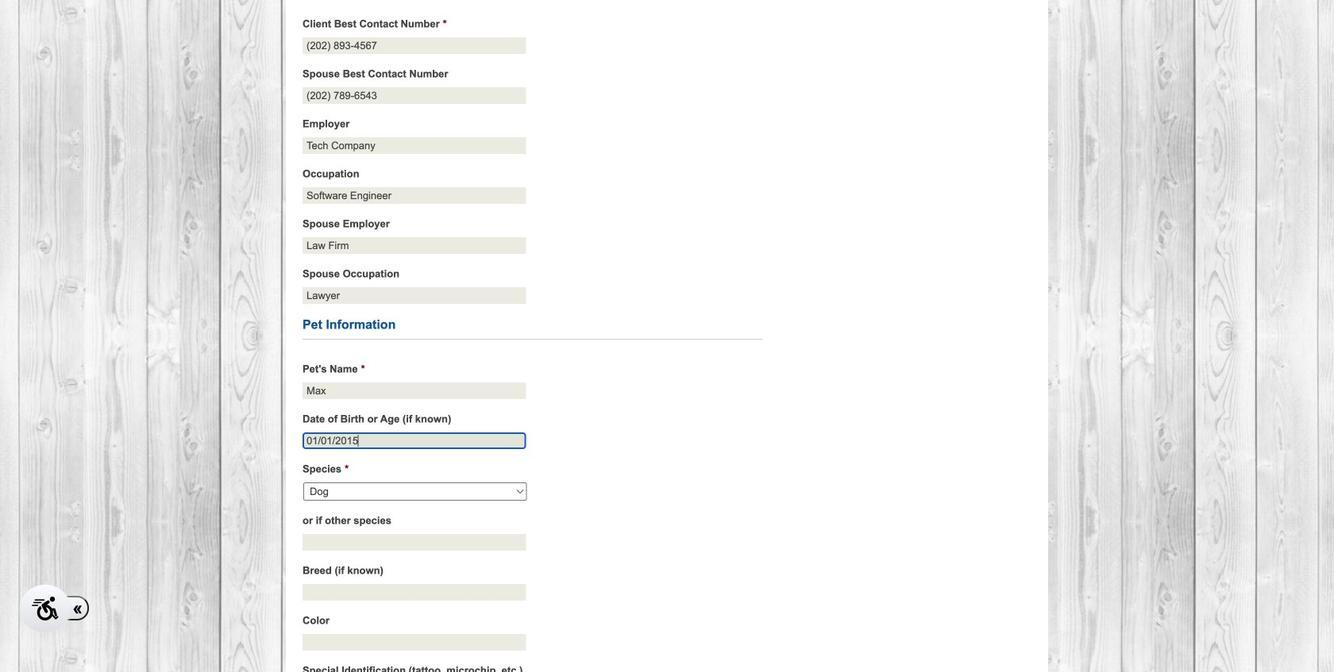 Task type: locate. For each thing, give the bounding box(es) containing it.
None text field
[[303, 37, 526, 54], [303, 137, 526, 154], [303, 187, 526, 204], [303, 288, 526, 304], [303, 383, 526, 399], [303, 635, 526, 651], [303, 37, 526, 54], [303, 137, 526, 154], [303, 187, 526, 204], [303, 288, 526, 304], [303, 383, 526, 399], [303, 635, 526, 651]]

None text field
[[303, 87, 526, 104], [303, 237, 526, 254], [303, 433, 526, 450], [303, 535, 526, 551], [303, 585, 526, 601], [303, 87, 526, 104], [303, 237, 526, 254], [303, 433, 526, 450], [303, 535, 526, 551], [303, 585, 526, 601]]



Task type: describe. For each thing, give the bounding box(es) containing it.
wheelchair image
[[32, 597, 58, 621]]



Task type: vqa. For each thing, say whether or not it's contained in the screenshot.
wheelchair image
yes



